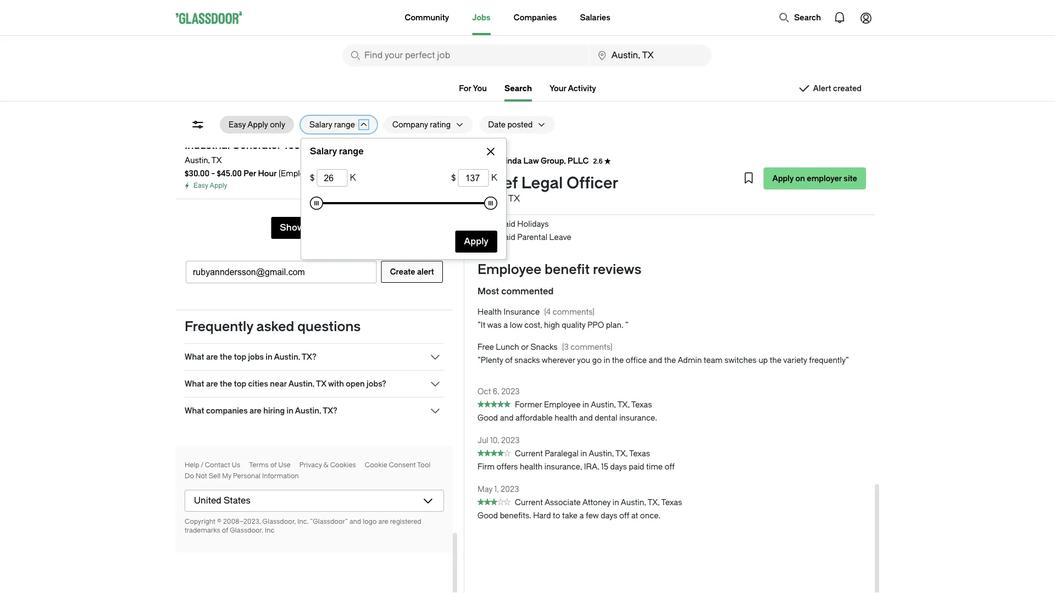Task type: describe. For each thing, give the bounding box(es) containing it.
health for health insurance (4 comments) "it was a low cost, high quality ppo plan. "
[[478, 308, 502, 317]]

copyright © 2008—2023, glassdoor, inc. "glassdoor" and logo are registered trademarks of glassdoor, inc
[[185, 518, 421, 535]]

1 slider from the left
[[310, 197, 323, 210]]

most commented
[[478, 287, 554, 297]]

are inside copyright © 2008—2023, glassdoor, inc. "glassdoor" and logo are registered trademarks of glassdoor, inc
[[378, 518, 388, 526]]

company inside company rating popup button
[[392, 120, 428, 129]]

austin, inside popup button
[[274, 353, 300, 362]]

benefit
[[545, 262, 590, 278]]

salaries
[[580, 13, 610, 22]]

per
[[244, 169, 256, 178]]

do not sell my personal information link
[[185, 473, 299, 480]]

2 paid from the top
[[500, 220, 515, 229]]

cities
[[248, 379, 268, 389]]

snacks
[[531, 343, 558, 352]]

in inside free lunch or snacks (3 comments) "plenty of snacks wherever you go in the office and the admin team switches up the variety frequently"
[[604, 356, 610, 365]]

what are the top cities near austin, tx with open jobs?
[[185, 379, 386, 389]]

activity
[[568, 84, 596, 93]]

are inside 'popup button'
[[250, 406, 262, 415]]

3.0 stars out of 5 image
[[478, 498, 511, 508]]

1,
[[495, 485, 499, 494]]

insurance inside health insurance (4 comments) "it was a low cost, high quality ppo plan. "
[[504, 308, 540, 317]]

Search location field
[[589, 45, 712, 67]]

cookie consent tool do not sell my personal information
[[185, 462, 431, 480]]

cost,
[[524, 321, 542, 330]]

time
[[517, 207, 536, 216]]

switches
[[725, 356, 757, 365]]

date posted
[[488, 120, 533, 129]]

zinda law group, pllc 2.6 ★
[[501, 156, 611, 165]]

contact
[[205, 462, 230, 469]]

1 horizontal spatial off
[[665, 463, 675, 472]]

apply on employer site
[[772, 174, 857, 183]]

1 vertical spatial range
[[339, 146, 364, 157]]

current for hard
[[515, 499, 543, 508]]

insurance down savings
[[526, 167, 562, 176]]

Enter email address email field
[[186, 262, 376, 283]]

(4
[[544, 308, 551, 317]]

good for good benefits. hard to take a few days off at once.
[[478, 512, 498, 521]]

open
[[346, 379, 365, 389]]

austin, inside austin, tx $30.00 - $45.00 per hour (employer est.)
[[185, 156, 210, 165]]

health savings account (hsa) dental insurance vision insurance retirement plan with up to 3% company match paid time off paid holidays paid parental leave
[[500, 154, 671, 242]]

1 vertical spatial search
[[505, 84, 532, 93]]

up inside health savings account (hsa) dental insurance vision insurance retirement plan with up to 3% company match paid time off paid holidays paid parental leave
[[578, 194, 587, 203]]

jobs
[[472, 13, 491, 22]]

none field search keyword
[[342, 45, 588, 67]]

2023 for current paralegal in austin, tx, texas
[[501, 436, 520, 445]]

★
[[604, 157, 611, 165]]

match
[[648, 194, 671, 203]]

2023 for former employee in austin, tx, texas
[[501, 387, 520, 396]]

with inside "popup button"
[[328, 379, 344, 389]]

frequently asked questions
[[185, 319, 361, 335]]

firm offers health insurance, ira, 15 days paid time off
[[478, 463, 675, 472]]

may
[[478, 485, 493, 494]]

oct
[[478, 387, 491, 396]]

few
[[586, 512, 599, 521]]

on
[[796, 174, 805, 183]]

close dropdown image
[[484, 145, 497, 158]]

good and affordable health and dental insurance.
[[478, 414, 657, 423]]

search inside search button
[[794, 13, 821, 22]]

benefits.
[[500, 512, 531, 521]]

health insurance (ppo or hdhp plans available)
[[500, 115, 674, 124]]

5.0 stars out of 5 image
[[478, 400, 511, 410]]

legal
[[521, 174, 563, 193]]

date
[[488, 120, 506, 129]]

in right 'attoney'
[[613, 499, 619, 508]]

(3
[[562, 343, 569, 352]]

help
[[185, 462, 199, 469]]

1 k from the left
[[350, 173, 356, 183]]

employee benefit reviews
[[478, 262, 642, 278]]

up inside free lunch or snacks (3 comments) "plenty of snacks wherever you go in the office and the admin team switches up the variety frequently"
[[759, 356, 768, 365]]

good benefits. hard to take a few days off at once.
[[478, 512, 661, 521]]

of inside copyright © 2008—2023, glassdoor, inc. "glassdoor" and logo are registered trademarks of glassdoor, inc
[[222, 527, 228, 535]]

plan.
[[606, 321, 623, 330]]

1 vertical spatial glassdoor,
[[230, 527, 263, 535]]

search button
[[773, 7, 827, 29]]

health for health savings account (hsa) dental insurance vision insurance retirement plan with up to 3% company match paid time off paid holidays paid parental leave
[[500, 154, 524, 163]]

insurance left (ppo
[[526, 115, 562, 124]]

hard
[[533, 512, 551, 521]]

terms of use link
[[249, 462, 291, 469]]

salary range button
[[301, 116, 355, 134]]

range inside salary range dropdown button
[[334, 120, 355, 129]]

0 horizontal spatial off
[[619, 512, 629, 521]]

savings
[[526, 154, 555, 163]]

&
[[324, 462, 328, 469]]

apply on employer site button
[[764, 168, 866, 190]]

and inside copyright © 2008—2023, glassdoor, inc. "glassdoor" and logo are registered trademarks of glassdoor, inc
[[350, 518, 361, 526]]

are inside "popup button"
[[206, 379, 218, 389]]

insurance up plan
[[524, 180, 560, 190]]

attoney
[[582, 499, 611, 508]]

zinda law group, pllc logo image
[[478, 152, 496, 170]]

tool
[[417, 462, 431, 469]]

the left admin
[[664, 356, 676, 365]]

company inside health savings account (hsa) dental insurance vision insurance retirement plan with up to 3% company match paid time off paid holidays paid parental leave
[[610, 194, 646, 203]]

or inside free lunch or snacks (3 comments) "plenty of snacks wherever you go in the office and the admin team switches up the variety frequently"
[[521, 343, 529, 352]]

plans
[[619, 115, 639, 124]]

austin, up at
[[621, 499, 646, 508]]

the inside popup button
[[220, 353, 232, 362]]

help / contact us
[[185, 462, 240, 469]]

are inside popup button
[[206, 353, 218, 362]]

what companies are hiring in austin, tx? button
[[185, 405, 444, 418]]

1 paid from the top
[[500, 207, 515, 216]]

what are the top jobs in austin, tx?
[[185, 353, 316, 362]]

tx inside 'chief legal officer austin, tx'
[[508, 194, 520, 204]]

of inside free lunch or snacks (3 comments) "plenty of snacks wherever you go in the office and the admin team switches up the variety frequently"
[[505, 356, 513, 365]]

help / contact us link
[[185, 462, 240, 469]]

inc.
[[297, 518, 309, 526]]

"glassdoor"
[[310, 518, 348, 526]]

salary range inside dropdown button
[[309, 120, 355, 129]]

trademarks
[[185, 527, 220, 535]]

tx, for days
[[616, 450, 628, 459]]

your activity link
[[550, 84, 596, 93]]

what are the top cities near austin, tx with open jobs? button
[[185, 378, 444, 391]]

tx? inside popup button
[[302, 353, 316, 362]]

officer
[[567, 174, 619, 193]]

austin, up "dental"
[[591, 401, 616, 410]]

1 horizontal spatial employee
[[544, 401, 581, 410]]

consent
[[389, 462, 416, 469]]

2.6
[[593, 157, 603, 165]]

may 1, 2023
[[478, 485, 519, 494]]

privacy
[[299, 462, 322, 469]]

company rating
[[392, 120, 451, 129]]

what for what are the top jobs in austin, tx?
[[185, 353, 204, 362]]

most commented element
[[478, 306, 866, 376]]

good for good and affordable health and dental insurance.
[[478, 414, 498, 423]]

Search keyword field
[[342, 45, 588, 67]]

texas for former employee in austin, tx, texas
[[631, 401, 652, 410]]

comments) inside free lunch or snacks (3 comments) "plenty of snacks wherever you go in the office and the admin team switches up the variety frequently"
[[571, 343, 613, 352]]

privacy & cookies link
[[299, 462, 356, 469]]

0 vertical spatial glassdoor,
[[262, 518, 296, 526]]

associate
[[545, 499, 581, 508]]

2023 for current associate attoney in austin, tx, texas
[[501, 485, 519, 494]]

and down 5.0 stars out of 5 image in the bottom of the page
[[500, 414, 514, 423]]

texas for current paralegal in austin, tx, texas
[[629, 450, 650, 459]]

copyright
[[185, 518, 215, 526]]

current associate attoney in austin, tx, texas
[[515, 499, 682, 508]]

insurance.
[[619, 414, 657, 423]]

most
[[478, 287, 499, 297]]

1 vertical spatial salary
[[310, 146, 337, 157]]

use
[[278, 462, 291, 469]]

at
[[631, 512, 638, 521]]

"
[[625, 321, 628, 330]]

paid
[[629, 463, 644, 472]]

once.
[[640, 512, 661, 521]]



Task type: vqa. For each thing, say whether or not it's contained in the screenshot.
leftmost Lighthouse Medical
no



Task type: locate. For each thing, give the bounding box(es) containing it.
in right hiring
[[287, 406, 293, 415]]

2 vertical spatial texas
[[661, 499, 682, 508]]

tx down 'what are the top jobs in austin, tx?' popup button
[[316, 379, 326, 389]]

0 horizontal spatial tx?
[[302, 353, 316, 362]]

None button
[[185, 490, 444, 512]]

austin, inside "popup button"
[[288, 379, 315, 389]]

1 vertical spatial current
[[515, 499, 543, 508]]

1 vertical spatial up
[[759, 356, 768, 365]]

time
[[646, 463, 663, 472]]

not
[[196, 473, 207, 480]]

1 vertical spatial texas
[[629, 450, 650, 459]]

0 horizontal spatial a
[[504, 321, 508, 330]]

1 horizontal spatial health
[[555, 414, 577, 423]]

0 vertical spatial paid
[[500, 207, 515, 216]]

1 good from the top
[[478, 414, 498, 423]]

asked
[[256, 319, 294, 335]]

pllc
[[568, 156, 589, 165]]

with left the open
[[328, 379, 344, 389]]

1 vertical spatial status
[[478, 450, 511, 457]]

none field 'search location'
[[589, 45, 712, 67]]

1 vertical spatial health
[[520, 463, 543, 472]]

1 horizontal spatial with
[[560, 194, 576, 203]]

the up the companies on the left bottom
[[220, 379, 232, 389]]

1 vertical spatial with
[[328, 379, 344, 389]]

1 top from the top
[[234, 353, 246, 362]]

with right plan
[[560, 194, 576, 203]]

2 vertical spatial what
[[185, 406, 204, 415]]

1 horizontal spatial a
[[580, 512, 584, 521]]

apply inside button
[[247, 120, 268, 129]]

1 horizontal spatial up
[[759, 356, 768, 365]]

paid down retirement
[[500, 207, 515, 216]]

to left take at bottom
[[553, 512, 560, 521]]

free lunch or snacks (3 comments) "plenty of snacks wherever you go in the office and the admin team switches up the variety frequently"
[[478, 343, 849, 365]]

company left rating
[[392, 120, 428, 129]]

1 horizontal spatial tx
[[316, 379, 326, 389]]

1 vertical spatial to
[[553, 512, 560, 521]]

lunch
[[496, 343, 519, 352]]

0 vertical spatial current
[[515, 450, 543, 459]]

off left at
[[619, 512, 629, 521]]

high
[[544, 321, 560, 330]]

3 status from the top
[[478, 499, 511, 506]]

0 vertical spatial tx?
[[302, 353, 316, 362]]

1 vertical spatial tx
[[508, 194, 520, 204]]

apply for easy apply only
[[247, 120, 268, 129]]

jul 10, 2023
[[478, 436, 520, 445]]

comments) up quality
[[553, 308, 595, 317]]

"plenty
[[478, 356, 503, 365]]

1 vertical spatial salary range
[[310, 146, 364, 157]]

registered
[[390, 518, 421, 526]]

questions
[[297, 319, 361, 335]]

2 horizontal spatial apply
[[772, 174, 794, 183]]

3%
[[598, 194, 608, 203]]

status for 6,
[[478, 401, 511, 408]]

1 vertical spatial a
[[580, 512, 584, 521]]

off
[[665, 463, 675, 472], [619, 512, 629, 521]]

plan
[[543, 194, 559, 203]]

austin, up $30.00
[[185, 156, 210, 165]]

0 vertical spatial days
[[610, 463, 627, 472]]

0 vertical spatial up
[[578, 194, 587, 203]]

status for 1,
[[478, 499, 511, 506]]

salary
[[309, 120, 332, 129], [310, 146, 337, 157]]

austin, down chief
[[478, 194, 506, 204]]

0 horizontal spatial with
[[328, 379, 344, 389]]

tx,
[[618, 401, 630, 410], [616, 450, 628, 459], [648, 499, 660, 508]]

low
[[510, 321, 523, 330]]

in right jobs
[[266, 353, 272, 362]]

3 paid from the top
[[500, 233, 515, 242]]

0 vertical spatial a
[[504, 321, 508, 330]]

of down "2008—2023,"
[[222, 527, 228, 535]]

slider down chief
[[484, 197, 497, 210]]

up
[[578, 194, 587, 203], [759, 356, 768, 365]]

0 vertical spatial 2023
[[501, 387, 520, 396]]

are right logo at the bottom of the page
[[378, 518, 388, 526]]

0 vertical spatial company
[[392, 120, 428, 129]]

take
[[562, 512, 578, 521]]

k right est.)
[[350, 173, 356, 183]]

available)
[[641, 115, 674, 124]]

2 vertical spatial status
[[478, 499, 511, 506]]

up right switches
[[759, 356, 768, 365]]

1 horizontal spatial or
[[584, 115, 592, 124]]

0 vertical spatial tx,
[[618, 401, 630, 410]]

sell
[[209, 473, 221, 480]]

what for what are the top cities near austin, tx with open jobs?
[[185, 379, 204, 389]]

frequently
[[185, 319, 253, 335]]

1 horizontal spatial apply
[[247, 120, 268, 129]]

health for health insurance (ppo or hdhp plans available)
[[500, 115, 524, 124]]

and left logo at the bottom of the page
[[350, 518, 361, 526]]

a
[[504, 321, 508, 330], [580, 512, 584, 521]]

tx inside austin, tx $30.00 - $45.00 per hour (employer est.)
[[212, 156, 222, 165]]

0 horizontal spatial health
[[520, 463, 543, 472]]

0 horizontal spatial $
[[310, 173, 315, 183]]

hiring
[[263, 406, 285, 415]]

health right offers at the left bottom of page
[[520, 463, 543, 472]]

(hsa)
[[589, 154, 611, 163]]

0 vertical spatial to
[[589, 194, 596, 203]]

your activity
[[550, 84, 596, 93]]

to inside health savings account (hsa) dental insurance vision insurance retirement plan with up to 3% company match paid time off paid holidays paid parental leave
[[589, 194, 596, 203]]

1 vertical spatial 2023
[[501, 436, 520, 445]]

paid left parental
[[500, 233, 515, 242]]

texas up the insurance.
[[631, 401, 652, 410]]

0 vertical spatial with
[[560, 194, 576, 203]]

1 vertical spatial health
[[500, 154, 524, 163]]

0 horizontal spatial employee
[[478, 262, 542, 278]]

are up the companies on the left bottom
[[206, 379, 218, 389]]

$45.00
[[217, 169, 242, 178]]

2023 right '6,'
[[501, 387, 520, 396]]

0 horizontal spatial or
[[521, 343, 529, 352]]

salaries link
[[580, 0, 610, 35]]

are left hiring
[[250, 406, 262, 415]]

of left use
[[270, 462, 277, 469]]

commented
[[501, 287, 554, 297]]

the left variety
[[770, 356, 782, 365]]

comments)
[[553, 308, 595, 317], [571, 343, 613, 352]]

0 horizontal spatial up
[[578, 194, 587, 203]]

what inside 'popup button'
[[185, 406, 204, 415]]

$ left est.)
[[310, 173, 315, 183]]

(employer
[[279, 169, 316, 178]]

1 vertical spatial comments)
[[571, 343, 613, 352]]

2 vertical spatial 2023
[[501, 485, 519, 494]]

or up snacks
[[521, 343, 529, 352]]

0 horizontal spatial slider
[[310, 197, 323, 210]]

date posted button
[[479, 116, 533, 134]]

days right few
[[601, 512, 617, 521]]

0 vertical spatial status
[[478, 401, 511, 408]]

comments) up go
[[571, 343, 613, 352]]

employee up "good and affordable health and dental insurance."
[[544, 401, 581, 410]]

information
[[262, 473, 299, 480]]

go
[[592, 356, 602, 365]]

2008—2023,
[[223, 518, 261, 526]]

slider
[[310, 197, 323, 210], [484, 197, 497, 210]]

easy inside button
[[229, 120, 246, 129]]

comments) inside health insurance (4 comments) "it was a low cost, high quality ppo plan. "
[[553, 308, 595, 317]]

tx? down what are the top cities near austin, tx with open jobs? "popup button"
[[323, 406, 337, 415]]

0 vertical spatial of
[[505, 356, 513, 365]]

current up hard
[[515, 499, 543, 508]]

top for cities
[[234, 379, 246, 389]]

health
[[500, 115, 524, 124], [500, 154, 524, 163], [478, 308, 502, 317]]

0 vertical spatial or
[[584, 115, 592, 124]]

health inside health insurance (4 comments) "it was a low cost, high quality ppo plan. "
[[478, 308, 502, 317]]

1 vertical spatial what
[[185, 379, 204, 389]]

tx, for insurance.
[[618, 401, 630, 410]]

(ppo
[[564, 115, 582, 124]]

0 vertical spatial texas
[[631, 401, 652, 410]]

for
[[459, 84, 471, 93]]

1 vertical spatial off
[[619, 512, 629, 521]]

0 horizontal spatial search
[[505, 84, 532, 93]]

in up firm offers health insurance, ira, 15 days paid time off
[[581, 450, 587, 459]]

0 vertical spatial salary range
[[309, 120, 355, 129]]

leave
[[549, 233, 571, 242]]

2023 right 1,
[[501, 485, 519, 494]]

top left jobs
[[234, 353, 246, 362]]

or
[[584, 115, 592, 124], [521, 343, 529, 352]]

2 $ from the left
[[451, 173, 456, 183]]

0 vertical spatial health
[[555, 414, 577, 423]]

0 vertical spatial easy
[[229, 120, 246, 129]]

status for 10,
[[478, 450, 511, 457]]

a left low
[[504, 321, 508, 330]]

a inside health insurance (4 comments) "it was a low cost, high quality ppo plan. "
[[504, 321, 508, 330]]

0 horizontal spatial apply
[[210, 182, 227, 190]]

apply left only
[[247, 120, 268, 129]]

0 horizontal spatial to
[[553, 512, 560, 521]]

austin, right near
[[288, 379, 315, 389]]

health up dental
[[500, 154, 524, 163]]

austin, tx $30.00 - $45.00 per hour (employer est.)
[[185, 156, 333, 178]]

status
[[478, 401, 511, 408], [478, 450, 511, 457], [478, 499, 511, 506]]

team
[[704, 356, 723, 365]]

days right 15 at the right of the page
[[610, 463, 627, 472]]

2 what from the top
[[185, 379, 204, 389]]

1 horizontal spatial $
[[451, 173, 456, 183]]

tx, up once.
[[648, 499, 660, 508]]

for you
[[459, 84, 487, 93]]

2 good from the top
[[478, 512, 498, 521]]

2 slider from the left
[[484, 197, 497, 210]]

paid left holidays
[[500, 220, 515, 229]]

tx up -
[[212, 156, 222, 165]]

1 vertical spatial days
[[601, 512, 617, 521]]

2 horizontal spatial tx
[[508, 194, 520, 204]]

jul
[[478, 436, 488, 445]]

0 vertical spatial health
[[500, 115, 524, 124]]

health down the search link
[[500, 115, 524, 124]]

in up "good and affordable health and dental insurance."
[[583, 401, 589, 410]]

off right "time" on the right bottom of page
[[665, 463, 675, 472]]

you
[[577, 356, 590, 365]]

tx?
[[302, 353, 316, 362], [323, 406, 337, 415]]

with inside health savings account (hsa) dental insurance vision insurance retirement plan with up to 3% company match paid time off paid holidays paid parental leave
[[560, 194, 576, 203]]

tx, down "dental"
[[616, 450, 628, 459]]

tx down vision
[[508, 194, 520, 204]]

and down "former employee in austin, tx, texas" on the bottom of page
[[579, 414, 593, 423]]

austin, up 15 at the right of the page
[[589, 450, 614, 459]]

0 vertical spatial salary
[[309, 120, 332, 129]]

1 vertical spatial good
[[478, 512, 498, 521]]

cookie consent tool button
[[365, 461, 431, 470]]

what inside "popup button"
[[185, 379, 204, 389]]

quality
[[562, 321, 586, 330]]

2023 right 10,
[[501, 436, 520, 445]]

do
[[185, 473, 194, 480]]

2 current from the top
[[515, 499, 543, 508]]

easy down $30.00
[[193, 182, 208, 190]]

1 vertical spatial or
[[521, 343, 529, 352]]

easy for easy apply only
[[229, 120, 246, 129]]

tx? up what are the top cities near austin, tx with open jobs? "popup button"
[[302, 353, 316, 362]]

3 what from the top
[[185, 406, 204, 415]]

of
[[505, 356, 513, 365], [270, 462, 277, 469], [222, 527, 228, 535]]

0 vertical spatial what
[[185, 353, 204, 362]]

©
[[217, 518, 222, 526]]

in right go
[[604, 356, 610, 365]]

health up was
[[478, 308, 502, 317]]

rating
[[430, 120, 451, 129]]

austin, up what are the top cities near austin, tx with open jobs?
[[274, 353, 300, 362]]

only
[[270, 120, 285, 129]]

what for what companies are hiring in austin, tx?
[[185, 406, 204, 415]]

easy for easy apply
[[193, 182, 208, 190]]

apply inside button
[[772, 174, 794, 183]]

1 horizontal spatial search
[[794, 13, 821, 22]]

current up offers at the left bottom of page
[[515, 450, 543, 459]]

current paralegal in austin, tx, texas
[[515, 450, 650, 459]]

0 horizontal spatial tx
[[212, 156, 222, 165]]

1 horizontal spatial tx?
[[323, 406, 337, 415]]

insurance up low
[[504, 308, 540, 317]]

good down 5.0 stars out of 5 image in the bottom of the page
[[478, 414, 498, 423]]

search link
[[505, 84, 532, 102]]

admin
[[678, 356, 702, 365]]

1 horizontal spatial slider
[[484, 197, 497, 210]]

austin,
[[185, 156, 210, 165], [478, 194, 506, 204], [274, 353, 300, 362], [288, 379, 315, 389], [591, 401, 616, 410], [295, 406, 321, 415], [589, 450, 614, 459], [621, 499, 646, 508]]

1 $ from the left
[[310, 173, 315, 183]]

apply down -
[[210, 182, 227, 190]]

None field
[[342, 45, 588, 67], [589, 45, 712, 67], [317, 169, 348, 187], [458, 169, 489, 187], [317, 169, 348, 187], [458, 169, 489, 187]]

$ left chief
[[451, 173, 456, 183]]

k left vision
[[491, 173, 497, 183]]

chief
[[478, 174, 518, 193]]

easy right open filter menu icon
[[229, 120, 246, 129]]

the left office
[[612, 356, 624, 365]]

salary up est.)
[[310, 146, 337, 157]]

off
[[538, 207, 549, 216]]

texas down "time" on the right bottom of page
[[661, 499, 682, 508]]

health down "former employee in austin, tx, texas" on the bottom of page
[[555, 414, 577, 423]]

a left few
[[580, 512, 584, 521]]

and right office
[[649, 356, 662, 365]]

0 vertical spatial range
[[334, 120, 355, 129]]

the inside "popup button"
[[220, 379, 232, 389]]

1 vertical spatial tx,
[[616, 450, 628, 459]]

2 vertical spatial tx,
[[648, 499, 660, 508]]

austin, down what are the top cities near austin, tx with open jobs? "popup button"
[[295, 406, 321, 415]]

or right (ppo
[[584, 115, 592, 124]]

2 k from the left
[[491, 173, 497, 183]]

2 vertical spatial health
[[478, 308, 502, 317]]

2 vertical spatial tx
[[316, 379, 326, 389]]

terms of use
[[249, 462, 291, 469]]

tx, up the insurance.
[[618, 401, 630, 410]]

salary inside dropdown button
[[309, 120, 332, 129]]

and inside free lunch or snacks (3 comments) "plenty of snacks wherever you go in the office and the admin team switches up the variety frequently"
[[649, 356, 662, 365]]

slider down est.)
[[310, 197, 323, 210]]

2 vertical spatial of
[[222, 527, 228, 535]]

0 vertical spatial employee
[[478, 262, 542, 278]]

what companies are hiring in austin, tx?
[[185, 406, 337, 415]]

in inside popup button
[[266, 353, 272, 362]]

status down 10,
[[478, 450, 511, 457]]

glassdoor, down "2008—2023,"
[[230, 527, 263, 535]]

apply left on
[[772, 174, 794, 183]]

0 vertical spatial top
[[234, 353, 246, 362]]

1 horizontal spatial company
[[610, 194, 646, 203]]

1 vertical spatial easy
[[193, 182, 208, 190]]

community link
[[405, 0, 449, 35]]

company right 3%
[[610, 194, 646, 203]]

2 top from the top
[[234, 379, 246, 389]]

4.0 stars out of 5 image
[[478, 449, 511, 459]]

current for health
[[515, 450, 543, 459]]

free
[[478, 343, 494, 352]]

0 vertical spatial off
[[665, 463, 675, 472]]

status down 1,
[[478, 499, 511, 506]]

tx? inside 'popup button'
[[323, 406, 337, 415]]

the
[[220, 353, 232, 362], [612, 356, 624, 365], [664, 356, 676, 365], [770, 356, 782, 365], [220, 379, 232, 389]]

good down 3.0 stars out of 5 image
[[478, 512, 498, 521]]

0 horizontal spatial company
[[392, 120, 428, 129]]

1 horizontal spatial easy
[[229, 120, 246, 129]]

2 status from the top
[[478, 450, 511, 457]]

oct 6, 2023
[[478, 387, 520, 396]]

health insurance (4 comments) "it was a low cost, high quality ppo plan. "
[[478, 308, 628, 330]]

1 horizontal spatial k
[[491, 173, 497, 183]]

1 status from the top
[[478, 401, 511, 408]]

0 vertical spatial tx
[[212, 156, 222, 165]]

are down frequently
[[206, 353, 218, 362]]

hdhp
[[594, 115, 617, 124]]

top for jobs
[[234, 353, 246, 362]]

jobs link
[[472, 0, 491, 35]]

1 current from the top
[[515, 450, 543, 459]]

tx inside what are the top cities near austin, tx with open jobs? "popup button"
[[316, 379, 326, 389]]

health inside health savings account (hsa) dental insurance vision insurance retirement plan with up to 3% company match paid time off paid holidays paid parental leave
[[500, 154, 524, 163]]

cookie
[[365, 462, 387, 469]]

what inside popup button
[[185, 353, 204, 362]]

ppo
[[588, 321, 604, 330]]

employee up most commented
[[478, 262, 542, 278]]

open filter menu image
[[191, 118, 204, 131]]

austin, inside 'popup button'
[[295, 406, 321, 415]]

health
[[555, 414, 577, 423], [520, 463, 543, 472]]

0 horizontal spatial k
[[350, 173, 356, 183]]

top inside "popup button"
[[234, 379, 246, 389]]

jobs
[[248, 353, 264, 362]]

austin, inside 'chief legal officer austin, tx'
[[478, 194, 506, 204]]

apply for easy apply
[[210, 182, 227, 190]]

1 vertical spatial tx?
[[323, 406, 337, 415]]

site
[[844, 174, 857, 183]]

15
[[601, 463, 608, 472]]

1 vertical spatial employee
[[544, 401, 581, 410]]

top inside popup button
[[234, 353, 246, 362]]

1 vertical spatial paid
[[500, 220, 515, 229]]

1 vertical spatial top
[[234, 379, 246, 389]]

to left 3%
[[589, 194, 596, 203]]

dental
[[500, 167, 524, 176]]

status down '6,'
[[478, 401, 511, 408]]

company
[[392, 120, 428, 129], [610, 194, 646, 203]]

the left jobs
[[220, 353, 232, 362]]

up down officer
[[578, 194, 587, 203]]

hour
[[258, 169, 277, 178]]

paralegal
[[545, 450, 579, 459]]

glassdoor, up inc
[[262, 518, 296, 526]]

us
[[232, 462, 240, 469]]

2 horizontal spatial of
[[505, 356, 513, 365]]

in inside 'popup button'
[[287, 406, 293, 415]]

0 vertical spatial search
[[794, 13, 821, 22]]

1 horizontal spatial of
[[270, 462, 277, 469]]

top left cities
[[234, 379, 246, 389]]

1 what from the top
[[185, 353, 204, 362]]

texas up paid at the right
[[629, 450, 650, 459]]

0 horizontal spatial easy
[[193, 182, 208, 190]]

inc
[[265, 527, 274, 535]]

salary right only
[[309, 120, 332, 129]]

privacy & cookies
[[299, 462, 356, 469]]

of down lunch
[[505, 356, 513, 365]]



